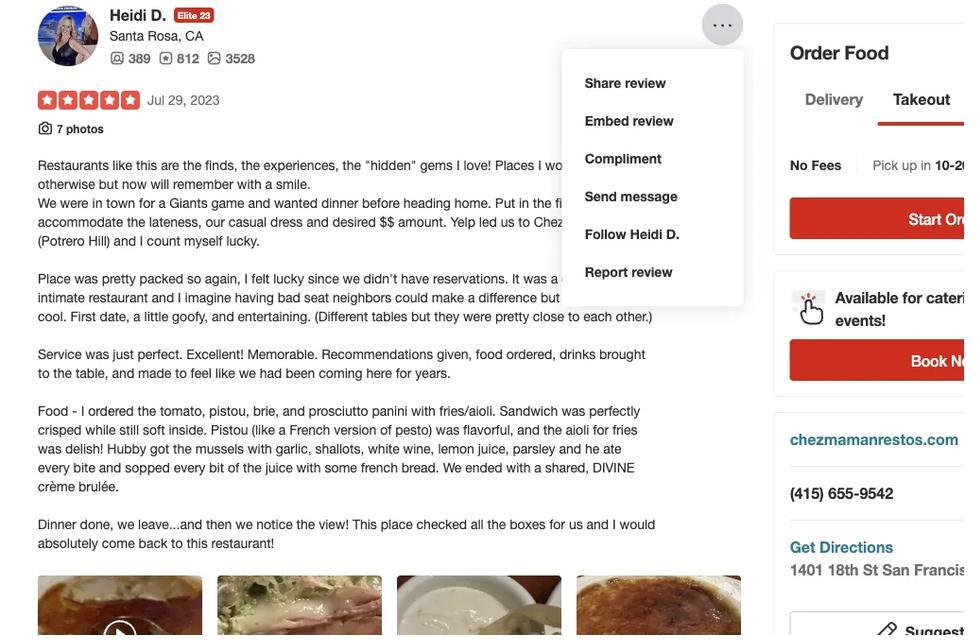 Task type: vqa. For each thing, say whether or not it's contained in the screenshot.
topmost Choices
no



Task type: locate. For each thing, give the bounding box(es) containing it.
have
[[401, 272, 429, 287]]

in right up
[[921, 157, 931, 173]]

d. up rosa,
[[151, 6, 166, 24]]

1 vertical spatial pretty
[[495, 309, 529, 325]]

1 vertical spatial review
[[633, 113, 674, 129]]

for right 'boxes'
[[549, 517, 565, 533]]

1 horizontal spatial heidi
[[630, 227, 663, 242]]

0 horizontal spatial like
[[113, 158, 132, 174]]

d. down send message button
[[666, 227, 680, 242]]

1 vertical spatial this
[[187, 536, 208, 552]]

16 review v2 image
[[158, 51, 173, 66]]

all
[[471, 517, 484, 533]]

we down lemon
[[443, 461, 462, 476]]

tab list
[[790, 88, 965, 126]]

chezmamanrestos.com
[[790, 431, 959, 449]]

but inside restaurants like this are the finds, the experiences, the "hidden" gems i love!   places i wouldn't know of otherwise but now will remember with a smile. we were in town for a giants game and wanted dinner before heading home.  put in the filters to accommodate the lateness, our casual dress and desired $$ amount.  yelp led us to chez maman east (potrero hill) and i count myself lucky.
[[99, 177, 118, 193]]

heidi down message
[[630, 227, 663, 242]]

before
[[362, 196, 400, 211]]

we up the neighbors
[[343, 272, 360, 287]]

wouldn't
[[545, 158, 596, 174]]

of inside restaurants like this are the finds, the experiences, the "hidden" gems i love!   places i wouldn't know of otherwise but now will remember with a smile. we were in town for a giants game and wanted dinner before heading home.  put in the filters to accommodate the lateness, our casual dress and desired $$ amount.  yelp led us to chez maman east (potrero hill) and i count myself lucky.
[[635, 158, 647, 174]]

a left 'smile.'
[[265, 177, 272, 193]]

for up the he on the bottom of page
[[593, 423, 609, 438]]

for inside service was just perfect. excellent! memorable.  recommendations given, food ordered, drinks brought to the table, and made to feel like we had been coming here for years.
[[396, 366, 412, 382]]

7 photos link
[[57, 123, 104, 136]]

1 horizontal spatial no
[[951, 352, 965, 370]]

9542
[[860, 485, 893, 502]]

we left had at bottom
[[239, 366, 256, 382]]

no left fees
[[790, 157, 808, 173]]

29,
[[168, 92, 187, 108]]

0 vertical spatial food
[[845, 41, 889, 63]]

this down then
[[187, 536, 208, 552]]

like
[[113, 158, 132, 174], [215, 366, 235, 382]]

are
[[161, 158, 179, 174]]

no right book
[[951, 352, 965, 370]]

0 horizontal spatial were
[[60, 196, 89, 211]]

was up table,
[[85, 347, 109, 363]]

we inside service was just perfect. excellent! memorable.  recommendations given, food ordered, drinks brought to the table, and made to feel like we had been coming here for years.
[[239, 366, 256, 382]]

0 vertical spatial heidi
[[110, 6, 147, 24]]

review down share review button
[[633, 113, 674, 129]]

dinner
[[321, 196, 358, 211]]

0 horizontal spatial every
[[38, 461, 70, 476]]

for down now
[[139, 196, 155, 211]]

packed
[[140, 272, 183, 287]]

juice,
[[478, 442, 509, 457]]

24 pencil v2 image
[[875, 621, 898, 635]]

like inside service was just perfect. excellent! memorable.  recommendations given, food ordered, drinks brought to the table, and made to feel like we had been coming here for years.
[[215, 366, 235, 382]]

heidi inside button
[[630, 227, 663, 242]]

0 horizontal spatial pretty
[[102, 272, 136, 287]]

while
[[85, 423, 116, 438]]

1 horizontal spatial we
[[443, 461, 462, 476]]

0 vertical spatial review
[[625, 75, 666, 91]]

i left love!
[[457, 158, 460, 174]]

of right the know
[[635, 158, 647, 174]]

but down could
[[411, 309, 431, 325]]

shared,
[[545, 461, 589, 476]]

1 horizontal spatial d.
[[666, 227, 680, 242]]

and down sandwich
[[517, 423, 540, 438]]

to down service
[[38, 366, 50, 382]]

in left town
[[92, 196, 103, 211]]

0 vertical spatial like
[[113, 158, 132, 174]]

us inside restaurants like this are the finds, the experiences, the "hidden" gems i love!   places i wouldn't know of otherwise but now will remember with a smile. we were in town for a giants game and wanted dinner before heading home.  put in the filters to accommodate the lateness, our casual dress and desired $$ amount.  yelp led us to chez maman east (potrero hill) and i count myself lucky.
[[501, 215, 515, 230]]

brought
[[599, 347, 646, 363]]

pretty down difference
[[495, 309, 529, 325]]

they
[[434, 309, 460, 325]]

this up now
[[136, 158, 157, 174]]

bad
[[278, 290, 300, 306]]

1 horizontal spatial of
[[380, 423, 392, 438]]

this
[[136, 158, 157, 174], [187, 536, 208, 552]]

sopped
[[125, 461, 170, 476]]

i left would
[[613, 517, 616, 533]]

casual
[[229, 215, 267, 230]]

but up town
[[99, 177, 118, 193]]

was inside service was just perfect. excellent! memorable.  recommendations given, food ordered, drinks brought to the table, and made to feel like we had been coming here for years.
[[85, 347, 109, 363]]

available for cateri
[[835, 289, 965, 329]]

delish!
[[65, 442, 103, 457]]

0 horizontal spatial we
[[38, 196, 56, 211]]

2 horizontal spatial were
[[593, 290, 622, 306]]

a down will
[[159, 196, 166, 211]]

1 horizontal spatial like
[[215, 366, 235, 382]]

embed
[[585, 113, 629, 129]]

1 vertical spatial no
[[951, 352, 965, 370]]

made
[[138, 366, 171, 382]]

0 vertical spatial pretty
[[102, 272, 136, 287]]

0 horizontal spatial but
[[99, 177, 118, 193]]

every up crème at the bottom of the page
[[38, 461, 70, 476]]

goofy,
[[172, 309, 208, 325]]

1 vertical spatial were
[[593, 290, 622, 306]]

0 vertical spatial d.
[[151, 6, 166, 24]]

to inside "dinner done, we leave...and then we notice the view!  this place checked all the boxes for us and i would absolutely come back to this restaurant!"
[[171, 536, 183, 552]]

1 vertical spatial of
[[380, 423, 392, 438]]

food
[[845, 41, 889, 63], [38, 404, 68, 419]]

the down service
[[53, 366, 72, 382]]

heading
[[404, 196, 451, 211]]

review up embed review button
[[625, 75, 666, 91]]

the
[[183, 158, 202, 174], [241, 158, 260, 174], [343, 158, 361, 174], [533, 196, 552, 211], [127, 215, 145, 230], [53, 366, 72, 382], [138, 404, 156, 419], [543, 423, 562, 438], [173, 442, 192, 457], [243, 461, 262, 476], [296, 517, 315, 533], [487, 517, 506, 533]]

us right 'boxes'
[[569, 517, 583, 533]]

like inside restaurants like this are the finds, the experiences, the "hidden" gems i love!   places i wouldn't know of otherwise but now will remember with a smile. we were in town for a giants game and wanted dinner before heading home.  put in the filters to accommodate the lateness, our casual dress and desired $$ amount.  yelp led us to chez maman east (potrero hill) and i count myself lucky.
[[113, 158, 132, 174]]

1 vertical spatial like
[[215, 366, 235, 382]]

for left cateri on the top right
[[903, 289, 922, 307]]

was down crisped
[[38, 442, 62, 457]]

food up crisped
[[38, 404, 68, 419]]

1 horizontal spatial this
[[187, 536, 208, 552]]

a left close-
[[551, 272, 558, 287]]

like up now
[[113, 158, 132, 174]]

of up 'white'
[[380, 423, 392, 438]]

with
[[237, 177, 262, 193], [411, 404, 436, 419], [248, 442, 272, 457], [296, 461, 321, 476], [506, 461, 531, 476]]

crisped
[[38, 423, 82, 438]]

we
[[38, 196, 56, 211], [443, 461, 462, 476]]

tomato,
[[160, 404, 206, 419]]

available
[[835, 289, 899, 307]]

and inside "dinner done, we leave...and then we notice the view!  this place checked all the boxes for us and i would absolutely come back to this restaurant!"
[[587, 517, 609, 533]]

remember
[[173, 177, 233, 193]]

of right bit
[[228, 461, 239, 476]]

with down (like
[[248, 442, 272, 457]]

16 friends v2 image
[[110, 51, 125, 66]]

to
[[591, 196, 603, 211], [518, 215, 530, 230], [568, 309, 580, 325], [38, 366, 50, 382], [175, 366, 187, 382], [171, 536, 183, 552]]

1401
[[790, 561, 824, 579]]

will
[[151, 177, 169, 193]]

pistou
[[211, 423, 248, 438]]

seat
[[304, 290, 329, 306]]

bite
[[73, 461, 95, 476]]

for right here
[[396, 366, 412, 382]]

was right the it
[[523, 272, 547, 287]]

0 horizontal spatial of
[[228, 461, 239, 476]]

0 vertical spatial but
[[99, 177, 118, 193]]

for inside food - i ordered the tomato, pistou, brie, and prosciutto panini with fries/aioli. sandwich was perfectly crisped while still soft inside.  pistou (like a french version of pesto) was flavorful, and the aioli for fries was delish!   hubby got the mussels with garlic, shallots, white wine, lemon juice, parsley and he ate every bite and sopped every bit of the juice with some french bread.   we ended with a shared, divine crème brulée.
[[593, 423, 609, 438]]

led
[[479, 215, 497, 230]]

with up game
[[237, 177, 262, 193]]

for inside the available for cateri
[[903, 289, 922, 307]]

10-
[[935, 157, 955, 173]]

review for share review
[[625, 75, 666, 91]]

we inside restaurants like this are the finds, the experiences, the "hidden" gems i love!   places i wouldn't know of otherwise but now will remember with a smile. we were in town for a giants game and wanted dinner before heading home.  put in the filters to accommodate the lateness, our casual dress and desired $$ amount.  yelp led us to chez maman east (potrero hill) and i count myself lucky.
[[38, 196, 56, 211]]

812
[[177, 51, 199, 66]]

but up close
[[541, 290, 560, 306]]

feel
[[191, 366, 212, 382]]

the up remember
[[183, 158, 202, 174]]

$$
[[380, 215, 395, 230]]

0 vertical spatial were
[[60, 196, 89, 211]]

flavorful,
[[463, 423, 514, 438]]

count
[[147, 234, 180, 249]]

accommodate
[[38, 215, 123, 230]]

share review
[[585, 75, 666, 91]]

1 horizontal spatial every
[[174, 461, 205, 476]]

(potrero
[[38, 234, 85, 249]]

1 horizontal spatial were
[[463, 309, 492, 325]]

review for report review
[[632, 265, 673, 280]]

every left bit
[[174, 461, 205, 476]]

20
[[955, 157, 965, 173]]

i inside food - i ordered the tomato, pistou, brie, and prosciutto panini with fries/aioli. sandwich was perfectly crisped while still soft inside.  pistou (like a french version of pesto) was flavorful, and the aioli for fries was delish!   hubby got the mussels with garlic, shallots, white wine, lemon juice, parsley and he ate every bite and sopped every bit of the juice with some french bread.   we ended with a shared, divine crème brulée.
[[81, 404, 84, 419]]

ord
[[946, 210, 965, 228]]

we
[[343, 272, 360, 287], [239, 366, 256, 382], [117, 517, 134, 533], [236, 517, 253, 533]]

were down 'knit,'
[[593, 290, 622, 306]]

1 horizontal spatial us
[[569, 517, 583, 533]]

the inside service was just perfect. excellent! memorable.  recommendations given, food ordered, drinks brought to the table, and made to feel like we had been coming here for years.
[[53, 366, 72, 382]]

food - i ordered the tomato, pistou, brie, and prosciutto panini with fries/aioli. sandwich was perfectly crisped while still soft inside.  pistou (like a french version of pesto) was flavorful, and the aioli for fries was delish!   hubby got the mussels with garlic, shallots, white wine, lemon juice, parsley and he ate every bite and sopped every bit of the juice with some french bread.   we ended with a shared, divine crème brulée.
[[38, 404, 640, 495]]

5 star rating image
[[38, 91, 140, 110]]

tab list containing delivery
[[790, 88, 965, 126]]

0 horizontal spatial this
[[136, 158, 157, 174]]

san
[[883, 561, 910, 579]]

1 vertical spatial us
[[569, 517, 583, 533]]

with up pesto)
[[411, 404, 436, 419]]

so up other.)
[[626, 290, 640, 306]]

we down otherwise
[[38, 196, 56, 211]]

and left would
[[587, 517, 609, 533]]

"hidden"
[[365, 158, 417, 174]]

1 horizontal spatial so
[[626, 290, 640, 306]]

to down ours
[[568, 309, 580, 325]]

friends element
[[110, 49, 151, 68]]

2 horizontal spatial of
[[635, 158, 647, 174]]

7
[[57, 123, 63, 136]]

directions
[[820, 538, 893, 556]]

2 vertical spatial but
[[411, 309, 431, 325]]

this inside restaurants like this are the finds, the experiences, the "hidden" gems i love!   places i wouldn't know of otherwise but now will remember with a smile. we were in town for a giants game and wanted dinner before heading home.  put in the filters to accommodate the lateness, our casual dress and desired $$ amount.  yelp led us to chez maman east (potrero hill) and i count myself lucky.
[[136, 158, 157, 174]]

desired
[[333, 215, 376, 230]]

perfectly
[[589, 404, 640, 419]]

0 vertical spatial no
[[790, 157, 808, 173]]

was up intimate
[[74, 272, 98, 287]]

were right they
[[463, 309, 492, 325]]

menu
[[562, 49, 744, 307]]

0 horizontal spatial us
[[501, 215, 515, 230]]

with down parsley
[[506, 461, 531, 476]]

we up come
[[117, 517, 134, 533]]

1 horizontal spatial pretty
[[495, 309, 529, 325]]

16 camera v2 image
[[38, 121, 53, 136]]

intimate
[[38, 290, 85, 306]]

coming
[[319, 366, 363, 382]]

0 horizontal spatial food
[[38, 404, 68, 419]]

the left the "hidden"
[[343, 158, 361, 174]]

1 vertical spatial food
[[38, 404, 68, 419]]

7 photos
[[57, 123, 104, 136]]

were up accommodate
[[60, 196, 89, 211]]

every
[[38, 461, 70, 476], [174, 461, 205, 476]]

0 horizontal spatial so
[[187, 272, 201, 287]]

2 vertical spatial review
[[632, 265, 673, 280]]

0 vertical spatial us
[[501, 215, 515, 230]]

in right "put"
[[519, 196, 529, 211]]

no fees
[[790, 157, 842, 173]]

follow heidi d. button
[[577, 216, 729, 254]]

mussels
[[195, 442, 244, 457]]

to left chez
[[518, 215, 530, 230]]

and down wanted
[[307, 215, 329, 230]]

report review button
[[577, 254, 729, 291]]

so up imagine
[[187, 272, 201, 287]]

1 vertical spatial d.
[[666, 227, 680, 242]]

view!
[[319, 517, 349, 533]]

service was just perfect. excellent! memorable.  recommendations given, food ordered, drinks brought to the table, and made to feel like we had been coming here for years.
[[38, 347, 646, 382]]

0 vertical spatial of
[[635, 158, 647, 174]]

a down parsley
[[534, 461, 542, 476]]

i inside "dinner done, we leave...and then we notice the view!  this place checked all the boxes for us and i would absolutely come back to this restaurant!"
[[613, 517, 616, 533]]

food right order
[[845, 41, 889, 63]]

0 horizontal spatial no
[[790, 157, 808, 173]]

lemon
[[438, 442, 474, 457]]

message
[[621, 189, 678, 204]]

was
[[74, 272, 98, 287], [523, 272, 547, 287], [85, 347, 109, 363], [562, 404, 585, 419], [436, 423, 460, 438], [38, 442, 62, 457]]

review down follow heidi d. button
[[632, 265, 673, 280]]

1 vertical spatial heidi
[[630, 227, 663, 242]]

we inside food - i ordered the tomato, pistou, brie, and prosciutto panini with fries/aioli. sandwich was perfectly crisped while still soft inside.  pistou (like a french version of pesto) was flavorful, and the aioli for fries was delish!   hubby got the mussels with garlic, shallots, white wine, lemon juice, parsley and he ate every bite and sopped every bit of the juice with some french bread.   we ended with a shared, divine crème brulée.
[[443, 461, 462, 476]]

report
[[585, 265, 628, 280]]

and down just at the left bottom of the page
[[112, 366, 134, 382]]

and up the 'brulée.'
[[99, 461, 121, 476]]

date,
[[100, 309, 130, 325]]

close
[[533, 309, 564, 325]]

us down "put"
[[501, 215, 515, 230]]

dinner done, we leave...and then we notice the view!  this place checked all the boxes for us and i would absolutely come back to this restaurant!
[[38, 517, 656, 552]]

0 vertical spatial we
[[38, 196, 56, 211]]

imagine
[[185, 290, 231, 306]]

1 vertical spatial so
[[626, 290, 640, 306]]

i right the -
[[81, 404, 84, 419]]

food
[[476, 347, 503, 363]]

0 vertical spatial so
[[187, 272, 201, 287]]

heidi up santa
[[110, 6, 147, 24]]

1 horizontal spatial food
[[845, 41, 889, 63]]

send
[[585, 189, 617, 204]]

0 vertical spatial this
[[136, 158, 157, 174]]

the up chez
[[533, 196, 552, 211]]

the down the inside.
[[173, 442, 192, 457]]

2 vertical spatial of
[[228, 461, 239, 476]]

2 horizontal spatial but
[[541, 290, 560, 306]]

first
[[70, 309, 96, 325]]

to down leave...and in the bottom of the page
[[171, 536, 183, 552]]

1 vertical spatial we
[[443, 461, 462, 476]]

like down excellent!
[[215, 366, 235, 382]]

655-
[[828, 485, 860, 502]]

pretty up restaurant
[[102, 272, 136, 287]]



Task type: describe. For each thing, give the bounding box(es) containing it.
could
[[395, 290, 428, 306]]

were inside restaurants like this are the finds, the experiences, the "hidden" gems i love!   places i wouldn't know of otherwise but now will remember with a smile. we were in town for a giants game and wanted dinner before heading home.  put in the filters to accommodate the lateness, our casual dress and desired $$ amount.  yelp led us to chez maman east (potrero hill) and i count myself lucky.
[[60, 196, 89, 211]]

i left the count
[[140, 234, 143, 249]]

maman
[[568, 215, 612, 230]]

the left 'juice'
[[243, 461, 262, 476]]

reviews element
[[158, 49, 199, 68]]

brie,
[[253, 404, 279, 419]]

knit,
[[598, 272, 623, 287]]

report review
[[585, 265, 673, 280]]

filters
[[555, 196, 587, 211]]

with down 'garlic,'
[[296, 461, 321, 476]]

follow
[[585, 227, 627, 242]]

still
[[119, 423, 139, 438]]

1 horizontal spatial in
[[519, 196, 529, 211]]

23
[[200, 10, 210, 21]]

tables
[[372, 309, 408, 325]]

3528
[[226, 51, 255, 66]]

this inside "dinner done, we leave...and then we notice the view!  this place checked all the boxes for us and i would absolutely come back to this restaurant!"
[[187, 536, 208, 552]]

up
[[902, 157, 917, 173]]

lateness,
[[149, 215, 202, 230]]

dinner
[[38, 517, 76, 533]]

hill)
[[88, 234, 110, 249]]

the right all
[[487, 517, 506, 533]]

book no link
[[790, 339, 965, 381]]

i up goofy,
[[178, 290, 181, 306]]

the left view! at left
[[296, 517, 315, 533]]

to left feel
[[175, 366, 187, 382]]

ate
[[603, 442, 622, 457]]

18th
[[828, 561, 859, 579]]

panini
[[372, 404, 408, 419]]

a right (like
[[279, 423, 286, 438]]

get directions link
[[790, 538, 893, 556]]

get directions 1401 18th st san francis
[[790, 538, 965, 579]]

and down imagine
[[212, 309, 234, 325]]

place
[[38, 272, 71, 287]]

elite 23 santa rosa, ca
[[110, 10, 210, 44]]

pick up in 10-20
[[873, 157, 965, 173]]

photo of heidi d. image
[[38, 6, 98, 66]]

leave...and
[[138, 517, 202, 533]]

restaurants like this are the finds, the experiences, the "hidden" gems i love!   places i wouldn't know of otherwise but now will remember with a smile. we were in town for a giants game and wanted dinner before heading home.  put in the filters to accommodate the lateness, our casual dress and desired $$ amount.  yelp led us to chez maman east (potrero hill) and i count myself lucky.
[[38, 158, 647, 249]]

us inside "dinner done, we leave...and then we notice the view!  this place checked all the boxes for us and i would absolutely come back to this restaurant!"
[[569, 517, 583, 533]]

to up maman
[[591, 196, 603, 211]]

i right the places
[[538, 158, 542, 174]]

restaurant
[[89, 290, 148, 306]]

again,
[[205, 272, 241, 287]]

order food
[[790, 41, 889, 63]]

was up the aioli
[[562, 404, 585, 419]]

compliment
[[585, 151, 662, 167]]

start
[[909, 210, 942, 228]]

-
[[72, 404, 77, 419]]

0 horizontal spatial d.
[[151, 6, 166, 24]]

was up lemon
[[436, 423, 460, 438]]

takeout
[[893, 90, 951, 108]]

a down reservations.
[[468, 290, 475, 306]]

he
[[585, 442, 600, 457]]

send message button
[[577, 178, 729, 216]]

some
[[325, 461, 357, 476]]

2 horizontal spatial in
[[921, 157, 931, 173]]

checked
[[417, 517, 467, 533]]

brulée.
[[79, 480, 119, 495]]

game
[[211, 196, 244, 211]]

town
[[106, 196, 135, 211]]

the left the aioli
[[543, 423, 562, 438]]

and inside service was just perfect. excellent! memorable.  recommendations given, food ordered, drinks brought to the table, and made to feel like we had been coming here for years.
[[112, 366, 134, 382]]

cool.
[[38, 309, 67, 325]]

this
[[353, 517, 377, 533]]

fries
[[613, 423, 638, 438]]

1 vertical spatial but
[[541, 290, 560, 306]]

francis
[[914, 561, 965, 579]]

2 vertical spatial were
[[463, 309, 492, 325]]

a left little
[[133, 309, 141, 325]]

st
[[863, 561, 878, 579]]

giants
[[169, 196, 208, 211]]

1 every from the left
[[38, 461, 70, 476]]

felt
[[252, 272, 270, 287]]

review for embed review
[[633, 113, 674, 129]]

and up casual
[[248, 196, 270, 211]]

restaurants
[[38, 158, 109, 174]]

delivery
[[805, 90, 863, 108]]

with inside restaurants like this are the finds, the experiences, the "hidden" gems i love!   places i wouldn't know of otherwise but now will remember with a smile. we were in town for a giants game and wanted dinner before heading home.  put in the filters to accommodate the lateness, our casual dress and desired $$ amount.  yelp led us to chez maman east (potrero hill) and i count myself lucky.
[[237, 177, 262, 193]]

to inside place was pretty packed so again, i felt lucky since we didn't have reservations. it was a close-knit, intimate restaurant and i imagine having bad seat neighbors could make a difference but ours were so cool.  first date, a little goofy, and entertaining.   (different tables but they were pretty close to each other.)
[[568, 309, 580, 325]]

and up french
[[283, 404, 305, 419]]

and down packed
[[152, 290, 174, 306]]

the down town
[[127, 215, 145, 230]]

chez
[[534, 215, 564, 230]]

lucky
[[273, 272, 304, 287]]

start ord
[[909, 210, 965, 228]]

embed review
[[585, 113, 674, 129]]

16 photos v2 image
[[207, 51, 222, 66]]

we inside place was pretty packed so again, i felt lucky since we didn't have reservations. it was a close-knit, intimate restaurant and i imagine having bad seat neighbors could make a difference but ours were so cool.  first date, a little goofy, and entertaining.   (different tables but they were pretty close to each other.)
[[343, 272, 360, 287]]

ordered
[[88, 404, 134, 419]]

photos
[[66, 123, 104, 136]]

follow heidi d.
[[585, 227, 680, 242]]

0 horizontal spatial in
[[92, 196, 103, 211]]

garlic,
[[276, 442, 312, 457]]

otherwise
[[38, 177, 95, 193]]

d. inside follow heidi d. button
[[666, 227, 680, 242]]

embed review button
[[577, 102, 729, 140]]

heidi d.
[[110, 6, 166, 24]]

restaurant!
[[211, 536, 274, 552]]

juice
[[265, 461, 293, 476]]

amount.
[[398, 215, 447, 230]]

0 horizontal spatial heidi
[[110, 6, 147, 24]]

wine,
[[403, 442, 434, 457]]

i left felt
[[244, 272, 248, 287]]

(415) 655-9542
[[790, 485, 893, 502]]

pistou,
[[209, 404, 249, 419]]

elite
[[178, 10, 197, 21]]

1 horizontal spatial but
[[411, 309, 431, 325]]

for inside restaurants like this are the finds, the experiences, the "hidden" gems i love!   places i wouldn't know of otherwise but now will remember with a smile. we were in town for a giants game and wanted dinner before heading home.  put in the filters to accommodate the lateness, our casual dress and desired $$ amount.  yelp led us to chez maman east (potrero hill) and i count myself lucky.
[[139, 196, 155, 211]]

food inside food - i ordered the tomato, pistou, brie, and prosciutto panini with fries/aioli. sandwich was perfectly crisped while still soft inside.  pistou (like a french version of pesto) was flavorful, and the aioli for fries was delish!   hubby got the mussels with garlic, shallots, white wine, lemon juice, parsley and he ate every bite and sopped every bit of the juice with some french bread.   we ended with a shared, divine crème brulée.
[[38, 404, 68, 419]]

ours
[[564, 290, 590, 306]]

place
[[381, 517, 413, 533]]

menu containing share review
[[562, 49, 744, 307]]

reservations.
[[433, 272, 508, 287]]

and right hill)
[[114, 234, 136, 249]]

here
[[366, 366, 392, 382]]

takeout tab panel
[[790, 126, 965, 133]]

photos element
[[207, 49, 255, 68]]

the up soft
[[138, 404, 156, 419]]

would
[[620, 517, 656, 533]]

2023
[[190, 92, 220, 108]]

send message
[[585, 189, 678, 204]]

since
[[308, 272, 339, 287]]

notice
[[256, 517, 293, 533]]

menu image
[[712, 15, 734, 38]]

get
[[790, 538, 816, 556]]

love!
[[464, 158, 491, 174]]

we up restaurant!
[[236, 517, 253, 533]]

excellent!
[[187, 347, 244, 363]]

2 every from the left
[[174, 461, 205, 476]]

rosa,
[[148, 28, 182, 44]]

and up shared,
[[559, 442, 582, 457]]

the right finds,
[[241, 158, 260, 174]]

back
[[139, 536, 168, 552]]

inside.
[[169, 423, 207, 438]]

for inside "dinner done, we leave...and then we notice the view!  this place checked all the boxes for us and i would absolutely come back to this restaurant!"
[[549, 517, 565, 533]]

pesto)
[[395, 423, 432, 438]]

parsley
[[513, 442, 556, 457]]

jul
[[147, 92, 165, 108]]

pick
[[873, 157, 898, 173]]



